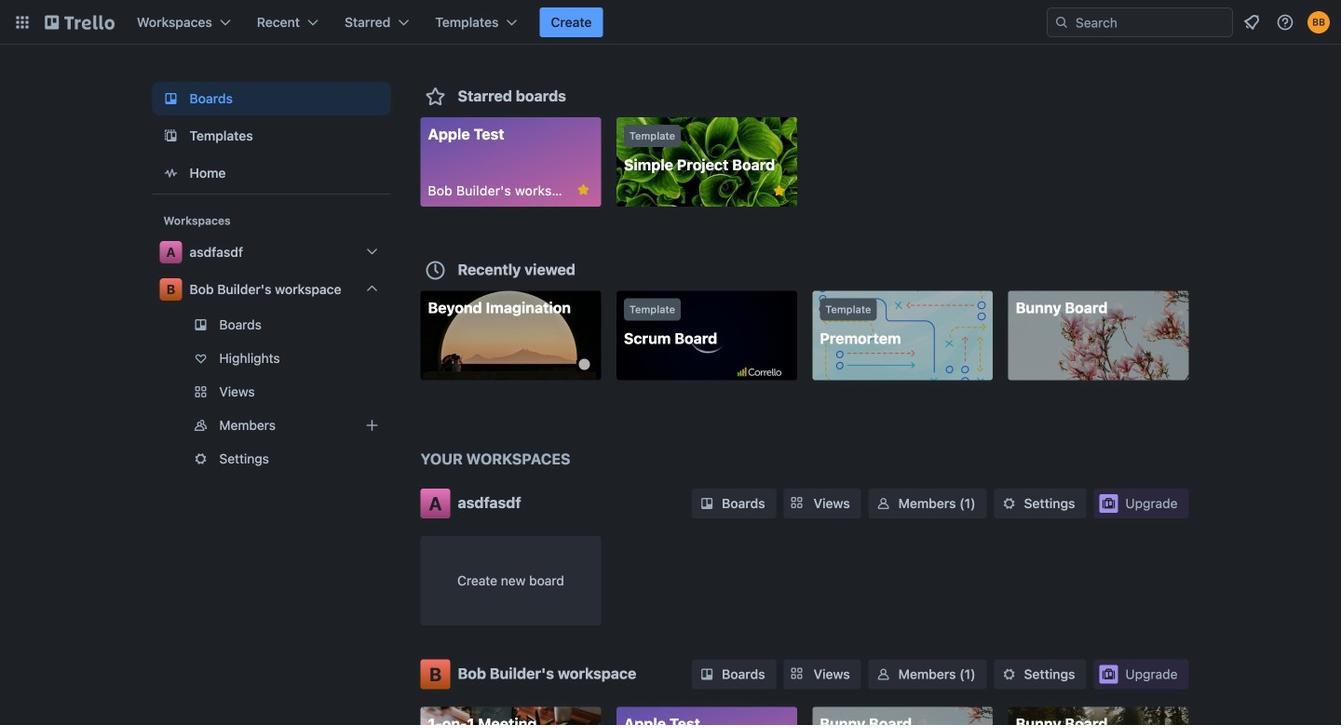 Task type: locate. For each thing, give the bounding box(es) containing it.
bob builder (bobbuilder40) image
[[1308, 11, 1331, 34]]

0 horizontal spatial sm image
[[875, 666, 893, 684]]

sm image
[[698, 495, 717, 513], [875, 495, 893, 513], [1000, 495, 1019, 513], [698, 666, 717, 684]]

primary element
[[0, 0, 1342, 45]]

click to unstar this board. it will be removed from your starred list. image
[[771, 183, 788, 199]]

open information menu image
[[1277, 13, 1295, 32]]

1 horizontal spatial sm image
[[1000, 666, 1019, 684]]

search image
[[1055, 15, 1070, 30]]

sm image
[[875, 666, 893, 684], [1000, 666, 1019, 684]]



Task type: vqa. For each thing, say whether or not it's contained in the screenshot.
Primary element
yes



Task type: describe. For each thing, give the bounding box(es) containing it.
add image
[[361, 415, 383, 437]]

board image
[[160, 88, 182, 110]]

2 sm image from the left
[[1000, 666, 1019, 684]]

template board image
[[160, 125, 182, 147]]

click to unstar this board. it will be removed from your starred list. image
[[575, 182, 592, 198]]

Search field
[[1070, 9, 1233, 35]]

1 sm image from the left
[[875, 666, 893, 684]]

0 notifications image
[[1241, 11, 1264, 34]]

there is new activity on this board. image
[[579, 359, 590, 370]]

home image
[[160, 162, 182, 185]]

back to home image
[[45, 7, 115, 37]]



